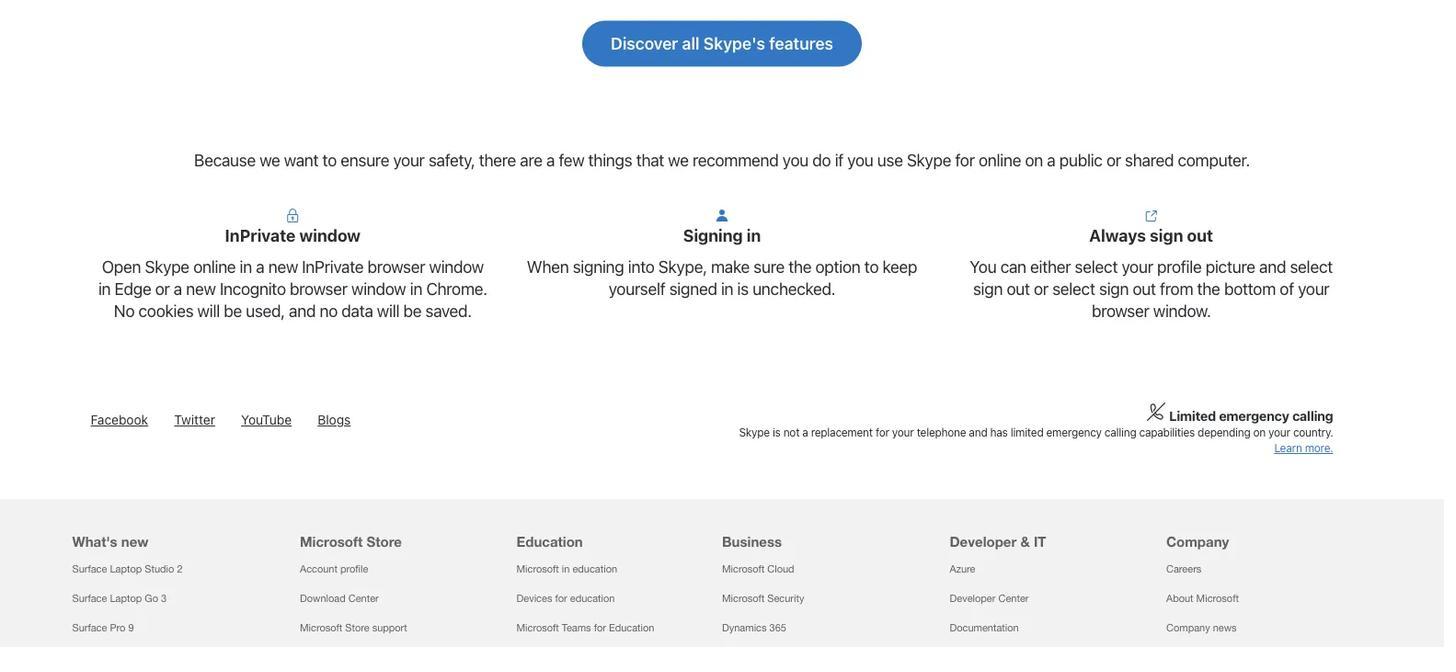 Task type: locate. For each thing, give the bounding box(es) containing it.
0 vertical spatial store
[[367, 534, 402, 550]]

and inside limited emergency calling skype is not a replacement for your telephone and has limited emergency calling capabilities depending on your country. learn more.
[[969, 427, 988, 440]]

or inside you can either select your profile picture and select sign out or select sign out from the bottom of your browser window.
[[1034, 279, 1049, 299]]

select down either
[[1053, 279, 1096, 299]]

open skype online in a new inprivate browser window in edge or a new incognito browser window in chrome. no cookies will be used, and no data will be saved.
[[98, 257, 487, 321]]

1 horizontal spatial education
[[609, 623, 655, 635]]

azure link
[[950, 564, 976, 576]]

education
[[517, 534, 583, 550], [609, 623, 655, 635]]

0 vertical spatial laptop
[[110, 564, 142, 576]]

your
[[393, 150, 425, 170], [1122, 257, 1154, 277], [1298, 279, 1330, 299], [892, 427, 914, 440], [1269, 427, 1291, 440]]

0 horizontal spatial will
[[197, 301, 220, 321]]

microsoft security link
[[722, 593, 805, 605]]

1 horizontal spatial skype
[[739, 427, 770, 440]]

window up data
[[351, 279, 406, 299]]

on right depending
[[1254, 427, 1266, 440]]

2 you from the left
[[848, 150, 874, 170]]

or up cookies
[[155, 279, 170, 299]]

dynamics
[[722, 623, 767, 635]]

0 vertical spatial browser
[[368, 257, 425, 277]]

2 we from the left
[[668, 150, 689, 170]]

in inside  signing in
[[747, 226, 761, 245]]

emergency up depending
[[1219, 409, 1290, 424]]

0 horizontal spatial browser
[[290, 279, 348, 299]]

or inside open skype online in a new inprivate browser window in edge or a new incognito browser window in chrome. no cookies will be used, and no data will be saved.
[[155, 279, 170, 299]]

2 horizontal spatial out
[[1187, 226, 1214, 245]]

calling up country.
[[1293, 409, 1334, 424]]

microsoft up devices
[[517, 564, 559, 576]]

1 vertical spatial skype
[[145, 257, 189, 277]]

skype right use
[[907, 150, 952, 170]]

or
[[1107, 150, 1121, 170], [155, 279, 170, 299], [1034, 279, 1049, 299]]

2 vertical spatial surface
[[72, 623, 107, 635]]

company
[[1167, 534, 1230, 550], [1167, 623, 1211, 635]]

microsoft cloud link
[[722, 564, 795, 576]]

cloud
[[768, 564, 795, 576]]

1 vertical spatial to
[[865, 257, 879, 277]]

profile down microsoft store
[[340, 564, 368, 576]]

2 developer from the top
[[950, 593, 996, 605]]

skype,
[[659, 257, 707, 277]]

1 horizontal spatial to
[[865, 257, 879, 277]]

1 horizontal spatial will
[[377, 301, 400, 321]]

1 vertical spatial online
[[193, 257, 236, 277]]

0 vertical spatial education
[[517, 534, 583, 550]]

the inside when signing into skype, make sure the option to keep yourself signed in is unchecked.
[[789, 257, 812, 277]]

learn more. link
[[1275, 442, 1334, 455]]

and left has
[[969, 427, 988, 440]]

0 horizontal spatial be
[[224, 301, 242, 321]]

skype left "not"
[[739, 427, 770, 440]]

1 vertical spatial developer
[[950, 593, 996, 605]]

a right "not"
[[803, 427, 808, 440]]

be left saved.
[[403, 301, 422, 321]]

business
[[722, 534, 782, 550]]

sign down you
[[973, 279, 1003, 299]]

1 horizontal spatial inprivate
[[302, 257, 364, 277]]

0 horizontal spatial skype
[[145, 257, 189, 277]]

is down make
[[738, 279, 749, 299]]

1 company from the top
[[1167, 534, 1230, 550]]

online left public
[[979, 150, 1022, 170]]

center
[[348, 593, 379, 605], [999, 593, 1029, 605]]

1 will from the left
[[197, 301, 220, 321]]

careers link
[[1167, 564, 1202, 576]]

we right that
[[668, 150, 689, 170]]

devices for education
[[517, 593, 615, 605]]

new up cookies
[[186, 279, 216, 299]]

new
[[268, 257, 298, 277], [186, 279, 216, 299], [121, 534, 149, 550]]

0 horizontal spatial on
[[1025, 150, 1043, 170]]

online
[[979, 150, 1022, 170], [193, 257, 236, 277]]

main content containing discover all skype's features
[[0, 0, 1445, 359]]

profile up from
[[1157, 257, 1202, 277]]

will right cookies
[[197, 301, 220, 321]]

browser inside you can either select your profile picture and select sign out or select sign out from the bottom of your browser window.
[[1092, 301, 1150, 321]]

select
[[1075, 257, 1118, 277], [1290, 257, 1333, 277], [1053, 279, 1096, 299]]

microsoft down devices
[[517, 623, 559, 635]]

azure
[[950, 564, 976, 576]]

blogs
[[318, 413, 351, 428]]

to inside when signing into skype, make sure the option to keep yourself signed in is unchecked.
[[865, 257, 879, 277]]

in
[[747, 226, 761, 245], [240, 257, 252, 277], [98, 279, 111, 299], [410, 279, 422, 299], [721, 279, 734, 299], [562, 564, 570, 576]]

out inside  always sign out
[[1187, 226, 1214, 245]]

to right the want
[[323, 150, 337, 170]]

1 horizontal spatial we
[[668, 150, 689, 170]]

or down either
[[1034, 279, 1049, 299]]

a
[[547, 150, 555, 170], [1047, 150, 1056, 170], [256, 257, 264, 277], [174, 279, 182, 299], [803, 427, 808, 440]]

2 vertical spatial new
[[121, 534, 149, 550]]

0 horizontal spatial online
[[193, 257, 236, 277]]

0 vertical spatial inprivate
[[225, 226, 296, 245]]

documentation link
[[950, 623, 1019, 635]]

when signing into skype, make sure the option to keep yourself signed in is unchecked.
[[527, 257, 918, 299]]

window down the  on the top of the page
[[300, 226, 361, 245]]

option
[[816, 257, 861, 277]]

calling
[[1293, 409, 1334, 424], [1105, 427, 1137, 440]]

0 horizontal spatial we
[[260, 150, 280, 170]]

0 horizontal spatial center
[[348, 593, 379, 605]]

1 horizontal spatial browser
[[368, 257, 425, 277]]

1 vertical spatial emergency
[[1047, 427, 1102, 440]]

0 vertical spatial developer
[[950, 534, 1017, 550]]

1 horizontal spatial sign
[[1100, 279, 1129, 299]]

you right if
[[848, 150, 874, 170]]

data
[[342, 301, 373, 321]]

the
[[789, 257, 812, 277], [1198, 279, 1221, 299]]

1 vertical spatial on
[[1254, 427, 1266, 440]]

microsoft up account profile
[[300, 534, 363, 550]]

skype's
[[704, 33, 766, 53]]

developer & it heading
[[950, 500, 1145, 555]]

0 vertical spatial education
[[573, 564, 618, 576]]

surface down what's at the left bottom of page
[[72, 564, 107, 576]]

0 vertical spatial skype
[[907, 150, 952, 170]]

select down always
[[1075, 257, 1118, 277]]

pro
[[110, 623, 125, 635]]

we left the want
[[260, 150, 280, 170]]

1 vertical spatial is
[[773, 427, 781, 440]]

be down the 'incognito'
[[224, 301, 242, 321]]

microsoft for microsoft security
[[722, 593, 765, 605]]

in up devices for education
[[562, 564, 570, 576]]

to left the keep
[[865, 257, 879, 277]]

1 vertical spatial window
[[429, 257, 484, 277]]

or for you can either select your profile picture and select sign out or select sign out from the bottom of your browser window.
[[1034, 279, 1049, 299]]

out up picture
[[1187, 226, 1214, 245]]

2 horizontal spatial new
[[268, 257, 298, 277]]

store for microsoft store support
[[345, 623, 370, 635]]

careers
[[1167, 564, 1202, 576]]

1 horizontal spatial you
[[848, 150, 874, 170]]

1 horizontal spatial on
[[1254, 427, 1266, 440]]

education inside 'heading'
[[517, 534, 583, 550]]

2 laptop from the top
[[110, 593, 142, 605]]

 inprivate window
[[225, 208, 361, 245]]

limited
[[1170, 409, 1216, 424]]

0 vertical spatial and
[[1260, 257, 1287, 277]]

recommend
[[693, 150, 779, 170]]

0 vertical spatial emergency
[[1219, 409, 1290, 424]]

1 vertical spatial education
[[570, 593, 615, 605]]

developer center
[[950, 593, 1029, 605]]

to
[[323, 150, 337, 170], [865, 257, 879, 277]]

2 center from the left
[[999, 593, 1029, 605]]

store left support
[[345, 623, 370, 635]]

browser up data
[[368, 257, 425, 277]]

all
[[682, 33, 700, 53]]

1 horizontal spatial the
[[1198, 279, 1221, 299]]

store
[[367, 534, 402, 550], [345, 623, 370, 635]]

2 horizontal spatial sign
[[1150, 226, 1184, 245]]

1 horizontal spatial profile
[[1157, 257, 1202, 277]]

microsoft down the business
[[722, 564, 765, 576]]

developer for developer center
[[950, 593, 996, 605]]

0 horizontal spatial you
[[783, 150, 809, 170]]

0 vertical spatial online
[[979, 150, 1022, 170]]

devices
[[517, 593, 552, 605]]

microsoft up dynamics
[[722, 593, 765, 605]]

safety,
[[429, 150, 475, 170]]

0 vertical spatial company
[[1167, 534, 1230, 550]]

education right 'teams'
[[609, 623, 655, 635]]

microsoft up news
[[1197, 593, 1239, 605]]

2 vertical spatial skype
[[739, 427, 770, 440]]

0 horizontal spatial inprivate
[[225, 226, 296, 245]]

browser up 'and no'
[[290, 279, 348, 299]]

laptop
[[110, 564, 142, 576], [110, 593, 142, 605]]

out left from
[[1133, 279, 1156, 299]]

1 vertical spatial the
[[1198, 279, 1221, 299]]

is inside limited emergency calling skype is not a replacement for your telephone and has limited emergency calling capabilities depending on your country. learn more.
[[773, 427, 781, 440]]

1 horizontal spatial be
[[403, 301, 422, 321]]

2 surface from the top
[[72, 593, 107, 605]]

ensure
[[341, 150, 389, 170]]

education up microsoft in education
[[517, 534, 583, 550]]

from
[[1160, 279, 1194, 299]]

on left public
[[1025, 150, 1043, 170]]

laptop up surface laptop go 3 'link' on the left bottom of page
[[110, 564, 142, 576]]

1 center from the left
[[348, 593, 379, 605]]

footer resource links element
[[0, 500, 1445, 648]]

microsoft for microsoft store
[[300, 534, 363, 550]]

1 vertical spatial surface
[[72, 593, 107, 605]]

0 horizontal spatial to
[[323, 150, 337, 170]]

0 horizontal spatial and
[[969, 427, 988, 440]]

new up "surface laptop studio 2"
[[121, 534, 149, 550]]

and
[[1260, 257, 1287, 277], [969, 427, 988, 440]]

because we want to ensure your safety, there are a few things that we recommend you do if you use skype for online on a public or shared computer.
[[194, 150, 1250, 170]]

in up sure
[[747, 226, 761, 245]]

surface
[[72, 564, 107, 576], [72, 593, 107, 605], [72, 623, 107, 635]]

teams
[[562, 623, 591, 635]]

company up careers
[[1167, 534, 1230, 550]]

the down picture
[[1198, 279, 1221, 299]]

2 vertical spatial window
[[351, 279, 406, 299]]

yourself
[[609, 279, 666, 299]]

profile
[[1157, 257, 1202, 277], [340, 564, 368, 576]]

0 vertical spatial to
[[323, 150, 337, 170]]

for right 'teams'
[[594, 623, 606, 635]]

education up microsoft teams for education link
[[570, 593, 615, 605]]

0 vertical spatial profile
[[1157, 257, 1202, 277]]

1 developer from the top
[[950, 534, 1017, 550]]

online up the 'incognito'
[[193, 257, 236, 277]]

2 horizontal spatial browser
[[1092, 301, 1150, 321]]

3 surface from the top
[[72, 623, 107, 635]]

sign down always
[[1100, 279, 1129, 299]]

1 vertical spatial store
[[345, 623, 370, 635]]

developer up azure
[[950, 534, 1017, 550]]

make
[[711, 257, 750, 277]]

company down about at the bottom right of the page
[[1167, 623, 1211, 635]]

1 we from the left
[[260, 150, 280, 170]]

unchecked.
[[753, 279, 836, 299]]

new up the 'incognito'
[[268, 257, 298, 277]]

out down the can
[[1007, 279, 1030, 299]]

0 horizontal spatial or
[[155, 279, 170, 299]]

0 vertical spatial window
[[300, 226, 361, 245]]

0 horizontal spatial the
[[789, 257, 812, 277]]

account
[[300, 564, 338, 576]]

profile inside footer resource links element
[[340, 564, 368, 576]]

2 vertical spatial browser
[[1092, 301, 1150, 321]]

microsoft store
[[300, 534, 402, 550]]

telephone
[[917, 427, 966, 440]]

0 vertical spatial calling
[[1293, 409, 1334, 424]]

surface laptop studio 2 link
[[72, 564, 183, 576]]

0 horizontal spatial profile
[[340, 564, 368, 576]]

or right public
[[1107, 150, 1121, 170]]

0 horizontal spatial emergency
[[1047, 427, 1102, 440]]

1 vertical spatial inprivate
[[302, 257, 364, 277]]

and up "of"
[[1260, 257, 1287, 277]]

1 laptop from the top
[[110, 564, 142, 576]]

on
[[1025, 150, 1043, 170], [1254, 427, 1266, 440]]

developer down azure
[[950, 593, 996, 605]]

0 horizontal spatial is
[[738, 279, 749, 299]]

1 vertical spatial laptop
[[110, 593, 142, 605]]

window
[[300, 226, 361, 245], [429, 257, 484, 277], [351, 279, 406, 299]]

microsoft inside microsoft store heading
[[300, 534, 363, 550]]

1 horizontal spatial center
[[999, 593, 1029, 605]]

shared
[[1125, 150, 1174, 170]]

a up the 'incognito'
[[256, 257, 264, 277]]

developer inside heading
[[950, 534, 1017, 550]]

1 horizontal spatial is
[[773, 427, 781, 440]]

you left do
[[783, 150, 809, 170]]

0 vertical spatial the
[[789, 257, 812, 277]]

discover
[[611, 33, 678, 53]]

store for microsoft store
[[367, 534, 402, 550]]

emergency right "limited"
[[1047, 427, 1102, 440]]

education up devices for education
[[573, 564, 618, 576]]

laptop left go
[[110, 593, 142, 605]]

inprivate down the  on the top of the page
[[225, 226, 296, 245]]

0 vertical spatial is
[[738, 279, 749, 299]]

main content
[[0, 0, 1445, 359]]

1 horizontal spatial and
[[1260, 257, 1287, 277]]

1 vertical spatial new
[[186, 279, 216, 299]]

0 horizontal spatial education
[[517, 534, 583, 550]]

microsoft security
[[722, 593, 805, 605]]

in inside when signing into skype, make sure the option to keep yourself signed in is unchecked.
[[721, 279, 734, 299]]

1 horizontal spatial new
[[186, 279, 216, 299]]

0 vertical spatial new
[[268, 257, 298, 277]]

for right use
[[956, 150, 975, 170]]

laptop for studio
[[110, 564, 142, 576]]

that
[[636, 150, 664, 170]]

account profile
[[300, 564, 368, 576]]

browser left window.
[[1092, 301, 1150, 321]]

in down open
[[98, 279, 111, 299]]

developer
[[950, 534, 1017, 550], [950, 593, 996, 605]]


[[286, 208, 300, 223]]

for right devices
[[555, 593, 567, 605]]

and inside you can either select your profile picture and select sign out or select sign out from the bottom of your browser window.
[[1260, 257, 1287, 277]]

inprivate up 'and no'
[[302, 257, 364, 277]]

2 company from the top
[[1167, 623, 1211, 635]]

microsoft down download on the left bottom of page
[[300, 623, 343, 635]]

sign
[[1150, 226, 1184, 245], [973, 279, 1003, 299], [1100, 279, 1129, 299]]

1 vertical spatial calling
[[1105, 427, 1137, 440]]

microsoft in education link
[[517, 564, 618, 576]]

in down make
[[721, 279, 734, 299]]

0 vertical spatial surface
[[72, 564, 107, 576]]

business heading
[[722, 500, 928, 555]]

will right data
[[377, 301, 400, 321]]

surface laptop go 3 link
[[72, 593, 167, 605]]

capabilities
[[1140, 427, 1195, 440]]

depending
[[1198, 427, 1251, 440]]

company inside heading
[[1167, 534, 1230, 550]]

surface left "pro"
[[72, 623, 107, 635]]

inprivate
[[225, 226, 296, 245], [302, 257, 364, 277]]

microsoft store support link
[[300, 623, 407, 635]]

your down always
[[1122, 257, 1154, 277]]

skype up edge
[[145, 257, 189, 277]]

news
[[1213, 623, 1237, 635]]

calling left capabilities
[[1105, 427, 1137, 440]]

if
[[835, 150, 844, 170]]

store inside heading
[[367, 534, 402, 550]]

1 horizontal spatial emergency
[[1219, 409, 1290, 424]]

the up unchecked. at right top
[[789, 257, 812, 277]]

is left "not"
[[773, 427, 781, 440]]

sign down 
[[1150, 226, 1184, 245]]

store up account profile
[[367, 534, 402, 550]]

0 horizontal spatial new
[[121, 534, 149, 550]]

1 horizontal spatial or
[[1034, 279, 1049, 299]]

surface up surface pro 9 link
[[72, 593, 107, 605]]

0 horizontal spatial out
[[1007, 279, 1030, 299]]

microsoft for microsoft store support
[[300, 623, 343, 635]]

1 surface from the top
[[72, 564, 107, 576]]

center up documentation link
[[999, 593, 1029, 605]]

discover all skype's features
[[611, 33, 834, 53]]

center up microsoft store support link
[[348, 593, 379, 605]]

for right the replacement
[[876, 427, 890, 440]]

what's new heading
[[72, 500, 278, 555]]

account profile link
[[300, 564, 368, 576]]

and no
[[289, 301, 338, 321]]

1 vertical spatial company
[[1167, 623, 1211, 635]]

1 vertical spatial profile
[[340, 564, 368, 576]]

window up chrome.
[[429, 257, 484, 277]]

1 vertical spatial and
[[969, 427, 988, 440]]



Task type: describe. For each thing, give the bounding box(es) containing it.
facebook
[[91, 413, 148, 428]]

always
[[1090, 226, 1146, 245]]

public
[[1060, 150, 1103, 170]]

sure
[[754, 257, 785, 277]]

country.
[[1294, 427, 1334, 440]]

1 vertical spatial education
[[609, 623, 655, 635]]

on inside limited emergency calling skype is not a replacement for your telephone and has limited emergency calling capabilities depending on your country. learn more.
[[1254, 427, 1266, 440]]

documentation
[[950, 623, 1019, 635]]

dynamics 365 link
[[722, 623, 787, 635]]

cookies
[[138, 301, 193, 321]]

1 horizontal spatial online
[[979, 150, 1022, 170]]

or for open skype online in a new inprivate browser window in edge or a new incognito browser window in chrome. no cookies will be used, and no data will be saved.
[[155, 279, 170, 299]]

is inside when signing into skype, make sure the option to keep yourself signed in is unchecked.
[[738, 279, 749, 299]]

go
[[145, 593, 158, 605]]

inprivate inside open skype online in a new inprivate browser window in edge or a new incognito browser window in chrome. no cookies will be used, and no data will be saved.
[[302, 257, 364, 277]]

skype inside limited emergency calling skype is not a replacement for your telephone and has limited emergency calling capabilities depending on your country. learn more.
[[739, 427, 770, 440]]

0 horizontal spatial calling
[[1105, 427, 1137, 440]]

a inside limited emergency calling skype is not a replacement for your telephone and has limited emergency calling capabilities depending on your country. learn more.
[[803, 427, 808, 440]]

company for company
[[1167, 534, 1230, 550]]

keep
[[883, 257, 918, 277]]

2 horizontal spatial skype
[[907, 150, 952, 170]]

a right are
[[547, 150, 555, 170]]

center for microsoft
[[348, 593, 379, 605]]

select up "of"
[[1290, 257, 1333, 277]]

your up learn
[[1269, 427, 1291, 440]]

you can either select your profile picture and select sign out or select sign out from the bottom of your browser window.
[[970, 257, 1333, 321]]

signing
[[683, 226, 743, 245]]

company heading
[[1167, 500, 1361, 555]]


[[715, 208, 730, 223]]

the inside you can either select your profile picture and select sign out or select sign out from the bottom of your browser window.
[[1198, 279, 1221, 299]]

2
[[177, 564, 183, 576]]

2 be from the left
[[403, 301, 422, 321]]

for inside main content
[[956, 150, 975, 170]]

 always sign out
[[1090, 208, 1214, 245]]

inprivate inside  inprivate window
[[225, 226, 296, 245]]

replacement
[[811, 427, 873, 440]]

youtube link
[[241, 413, 292, 428]]

microsoft store support
[[300, 623, 407, 635]]

9
[[128, 623, 134, 635]]

used,
[[246, 301, 285, 321]]

edge
[[115, 279, 151, 299]]

support
[[372, 623, 407, 635]]

into
[[628, 257, 655, 277]]

1 horizontal spatial out
[[1133, 279, 1156, 299]]

your left telephone
[[892, 427, 914, 440]]

skype inside open skype online in a new inprivate browser window in edge or a new incognito browser window in chrome. no cookies will be used, and no data will be saved.
[[145, 257, 189, 277]]

1 be from the left
[[224, 301, 242, 321]]

no
[[114, 301, 135, 321]]

because
[[194, 150, 256, 170]]

devices for education link
[[517, 593, 615, 605]]

there
[[479, 150, 516, 170]]

1 horizontal spatial calling
[[1293, 409, 1334, 424]]

it
[[1034, 534, 1047, 550]]

window inside  inprivate window
[[300, 226, 361, 245]]

surface laptop studio 2
[[72, 564, 183, 576]]

microsoft for microsoft teams for education
[[517, 623, 559, 635]]

microsoft for microsoft in education
[[517, 564, 559, 576]]

microsoft teams for education link
[[517, 623, 655, 635]]

center for developer
[[999, 593, 1029, 605]]

surface for surface laptop go 3
[[72, 593, 107, 605]]

what's new
[[72, 534, 149, 550]]

developer for developer & it
[[950, 534, 1017, 550]]

in up the 'incognito'
[[240, 257, 252, 277]]

education heading
[[517, 500, 711, 555]]

either
[[1031, 257, 1071, 277]]

more.
[[1305, 442, 1334, 455]]

dynamics 365
[[722, 623, 787, 635]]

window.
[[1154, 301, 1211, 321]]

a up cookies
[[174, 279, 182, 299]]

company for company news
[[1167, 623, 1211, 635]]

microsoft for microsoft cloud
[[722, 564, 765, 576]]

picture
[[1206, 257, 1256, 277]]

download center link
[[300, 593, 379, 605]]

your left "safety,"
[[393, 150, 425, 170]]

online inside open skype online in a new inprivate browser window in edge or a new incognito browser window in chrome. no cookies will be used, and no data will be saved.
[[193, 257, 236, 277]]

learn
[[1275, 442, 1303, 455]]

blogs link
[[318, 413, 351, 428]]

2 horizontal spatial or
[[1107, 150, 1121, 170]]

developer & it
[[950, 534, 1047, 550]]

not
[[784, 427, 800, 440]]


[[1144, 208, 1159, 223]]

twitter link
[[174, 413, 215, 428]]

signed
[[670, 279, 717, 299]]

twitter
[[174, 413, 215, 428]]

for inside limited emergency calling skype is not a replacement for your telephone and has limited emergency calling capabilities depending on your country. learn more.
[[876, 427, 890, 440]]

a left public
[[1047, 150, 1056, 170]]

in left chrome.
[[410, 279, 422, 299]]

features
[[770, 33, 834, 53]]

education for devices for education
[[570, 593, 615, 605]]

download center
[[300, 593, 379, 605]]

microsoft in education
[[517, 564, 618, 576]]

microsoft teams for education
[[517, 623, 655, 635]]

sign inside  always sign out
[[1150, 226, 1184, 245]]

microsoft store heading
[[300, 500, 495, 555]]

&
[[1021, 534, 1030, 550]]

about
[[1167, 593, 1194, 605]]

laptop for go
[[110, 593, 142, 605]]

security
[[768, 593, 805, 605]]

limited
[[1011, 427, 1044, 440]]

education for microsoft in education
[[573, 564, 618, 576]]

signing
[[573, 257, 624, 277]]

surface for surface laptop studio 2
[[72, 564, 107, 576]]

you
[[970, 257, 997, 277]]

1 you from the left
[[783, 150, 809, 170]]

about microsoft link
[[1167, 593, 1239, 605]]

company news
[[1167, 623, 1237, 635]]

0 horizontal spatial sign
[[973, 279, 1003, 299]]

surface pro 9
[[72, 623, 134, 635]]

use
[[878, 150, 903, 170]]

2 will from the left
[[377, 301, 400, 321]]

new inside "heading"
[[121, 534, 149, 550]]

computer.
[[1178, 150, 1250, 170]]

what's
[[72, 534, 117, 550]]

 signing in
[[683, 208, 761, 245]]

about microsoft
[[1167, 593, 1239, 605]]

download
[[300, 593, 346, 605]]

0 vertical spatial on
[[1025, 150, 1043, 170]]

company news link
[[1167, 623, 1237, 635]]

has
[[991, 427, 1008, 440]]

1 vertical spatial browser
[[290, 279, 348, 299]]

can
[[1001, 257, 1027, 277]]

3
[[161, 593, 167, 605]]

open
[[102, 257, 141, 277]]

of
[[1280, 279, 1294, 299]]

want
[[284, 150, 319, 170]]

limited emergency calling skype is not a replacement for your telephone and has limited emergency calling capabilities depending on your country. learn more.
[[739, 409, 1334, 455]]

developer center link
[[950, 593, 1029, 605]]

profile inside you can either select your profile picture and select sign out or select sign out from the bottom of your browser window.
[[1157, 257, 1202, 277]]

your right "of"
[[1298, 279, 1330, 299]]

surface for surface pro 9
[[72, 623, 107, 635]]



Task type: vqa. For each thing, say whether or not it's contained in the screenshot.


